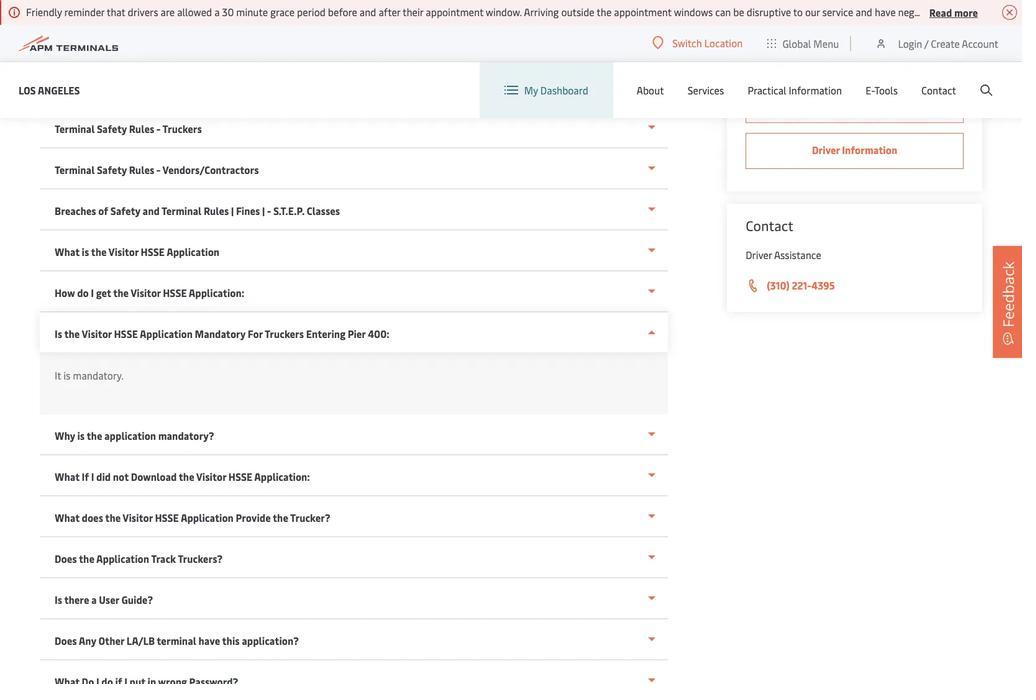 Task type: locate. For each thing, give the bounding box(es) containing it.
is for is there a user guide?
[[55, 593, 62, 607]]

i inside dropdown button
[[91, 286, 94, 300]]

2 what from the top
[[55, 470, 80, 484]]

1 drivers from the left
[[128, 5, 158, 19]]

account
[[962, 36, 999, 50]]

does up there at bottom left
[[55, 552, 77, 566]]

400:
[[368, 327, 390, 341]]

- up terminal safety rules - vendors/contractors
[[157, 122, 161, 136]]

what if i did not download the visitor hsse application: button
[[40, 456, 668, 497]]

assistance
[[775, 248, 822, 262]]

truckers inside the terminal safety rules - truckers dropdown button
[[163, 122, 202, 136]]

appointment right "their"
[[426, 5, 484, 19]]

1 horizontal spatial |
[[262, 204, 265, 218]]

switch
[[673, 36, 702, 50]]

0 vertical spatial is
[[55, 327, 62, 341]]

1 horizontal spatial have
[[875, 5, 896, 19]]

is
[[82, 245, 89, 259], [64, 369, 71, 382], [77, 429, 85, 443]]

application:
[[189, 286, 244, 300], [254, 470, 310, 484]]

what inside "dropdown button"
[[55, 470, 80, 484]]

1 vertical spatial does
[[55, 634, 77, 648]]

is right why
[[77, 429, 85, 443]]

i inside "dropdown button"
[[91, 470, 94, 484]]

1 does from the top
[[55, 552, 77, 566]]

my dashboard
[[525, 83, 589, 97]]

the right outside
[[597, 5, 612, 19]]

2 vertical spatial rules
[[204, 204, 229, 218]]

allowed
[[177, 5, 212, 19]]

driver up (310)
[[746, 248, 772, 262]]

services
[[688, 83, 724, 97]]

a left 30
[[215, 5, 220, 19]]

driver information link
[[746, 133, 964, 169]]

is inside what is the visitor hsse application dropdown button
[[82, 245, 89, 259]]

1 what from the top
[[55, 245, 80, 259]]

1 horizontal spatial application:
[[254, 470, 310, 484]]

/
[[925, 36, 929, 50]]

entering
[[306, 327, 346, 341]]

have left this
[[199, 634, 220, 648]]

0 vertical spatial does
[[55, 552, 77, 566]]

|
[[231, 204, 234, 218], [262, 204, 265, 218]]

safety up of
[[97, 163, 127, 177]]

to
[[794, 5, 803, 19]]

1 vertical spatial truckers
[[265, 327, 304, 341]]

is down "how" on the top left
[[55, 327, 62, 341]]

4395
[[812, 279, 835, 292]]

is for why
[[77, 429, 85, 443]]

1 vertical spatial -
[[157, 163, 161, 177]]

does inside does any other la/lb terminal have this application? dropdown button
[[55, 634, 77, 648]]

1 horizontal spatial appointment
[[614, 5, 672, 19]]

rules left fines
[[204, 204, 229, 218]]

0 vertical spatial driver
[[812, 143, 840, 157]]

service
[[823, 5, 854, 19]]

1 vertical spatial what
[[55, 470, 80, 484]]

la/lb
[[127, 634, 155, 648]]

driver for driver assistance
[[746, 248, 772, 262]]

1 vertical spatial is
[[64, 369, 71, 382]]

driver assistance
[[746, 248, 822, 262]]

rules down terminal safety rules - truckers
[[129, 163, 154, 177]]

terminal for terminal safety rules - vendors/contractors
[[55, 163, 95, 177]]

appointment left windows
[[614, 5, 672, 19]]

what left does
[[55, 511, 80, 525]]

read
[[930, 5, 953, 19]]

and down terminal safety rules - vendors/contractors
[[143, 204, 160, 218]]

and right service
[[856, 5, 873, 19]]

is inside the is there a user guide? "dropdown button"
[[55, 593, 62, 607]]

hsse up track
[[155, 511, 179, 525]]

visitor down get
[[82, 327, 112, 341]]

negative
[[899, 5, 937, 19]]

1 horizontal spatial truckers
[[265, 327, 304, 341]]

1 is from the top
[[55, 327, 62, 341]]

training driver access form link
[[746, 87, 964, 123]]

is there a user guide?
[[55, 593, 153, 607]]

do
[[77, 286, 89, 300]]

rules for truckers
[[129, 122, 154, 136]]

1 horizontal spatial a
[[215, 5, 220, 19]]

is inside the is the visitor hsse application mandatory for truckers entering pier 400: dropdown button
[[55, 327, 62, 341]]

| right fines
[[262, 204, 265, 218]]

1 vertical spatial terminal
[[55, 163, 95, 177]]

los angeles link
[[19, 82, 80, 98]]

a left user
[[91, 593, 97, 607]]

does the application track truckers?
[[55, 552, 223, 566]]

pier
[[348, 327, 366, 341]]

0 vertical spatial information
[[789, 83, 843, 97]]

information for practical information
[[789, 83, 843, 97]]

close alert image
[[1003, 5, 1018, 20]]

what
[[55, 245, 80, 259], [55, 470, 80, 484], [55, 511, 80, 525]]

visitor
[[109, 245, 139, 259], [131, 286, 161, 300], [82, 327, 112, 341], [196, 470, 226, 484], [123, 511, 153, 525]]

terminal inside dropdown button
[[55, 163, 95, 177]]

terminal down terminal safety rules - vendors/contractors
[[162, 204, 202, 218]]

1 horizontal spatial drivers
[[990, 5, 1021, 19]]

hsse inside dropdown button
[[155, 511, 179, 525]]

contact right form
[[922, 83, 957, 97]]

2 vertical spatial is
[[77, 429, 85, 443]]

truckers?
[[178, 552, 223, 566]]

0 horizontal spatial truckers
[[163, 122, 202, 136]]

1 vertical spatial is
[[55, 593, 62, 607]]

driver down 'training'
[[812, 143, 840, 157]]

- left s.t.e.p.
[[267, 204, 271, 218]]

drivers right on
[[990, 5, 1021, 19]]

feedback button
[[993, 246, 1023, 358]]

is there a user guide? button
[[40, 579, 668, 620]]

0 horizontal spatial application:
[[189, 286, 244, 300]]

drivers
[[128, 5, 158, 19], [990, 5, 1021, 19]]

safety
[[97, 122, 127, 136], [97, 163, 127, 177], [111, 204, 140, 218]]

application left track
[[96, 552, 149, 566]]

safety right of
[[111, 204, 140, 218]]

friendly
[[26, 5, 62, 19]]

global
[[783, 36, 812, 50]]

2 | from the left
[[262, 204, 265, 218]]

- inside dropdown button
[[157, 163, 161, 177]]

is inside why is the application mandatory? dropdown button
[[77, 429, 85, 443]]

1 vertical spatial i
[[91, 470, 94, 484]]

2 i from the top
[[91, 470, 94, 484]]

appointment
[[426, 5, 484, 19], [614, 5, 672, 19]]

visitor inside dropdown button
[[123, 511, 153, 525]]

rules inside dropdown button
[[129, 163, 154, 177]]

terminal up breaches on the top of the page
[[55, 163, 95, 177]]

truckers up terminal safety rules - vendors/contractors
[[163, 122, 202, 136]]

safety up terminal safety rules - vendors/contractors
[[97, 122, 127, 136]]

visitor up what does the visitor hsse application provide the trucker? at left bottom
[[196, 470, 226, 484]]

2 vertical spatial what
[[55, 511, 80, 525]]

the right download
[[179, 470, 194, 484]]

0 horizontal spatial drivers
[[128, 5, 158, 19]]

2 is from the top
[[55, 593, 62, 607]]

what up "how" on the top left
[[55, 245, 80, 259]]

does
[[55, 552, 77, 566], [55, 634, 77, 648]]

windows
[[674, 5, 713, 19]]

is the visitor hsse application mandatory for truckers entering pier 400:
[[55, 327, 390, 341]]

is left there at bottom left
[[55, 593, 62, 607]]

impacts
[[939, 5, 974, 19]]

visitor up get
[[109, 245, 139, 259]]

| left fines
[[231, 204, 234, 218]]

2 horizontal spatial and
[[856, 5, 873, 19]]

i right if
[[91, 470, 94, 484]]

does any other la/lb terminal have this application?
[[55, 634, 299, 648]]

download
[[131, 470, 177, 484]]

rules
[[129, 122, 154, 136], [129, 163, 154, 177], [204, 204, 229, 218]]

1 vertical spatial a
[[91, 593, 97, 607]]

what for what if i did not download the visitor hsse application:
[[55, 470, 80, 484]]

is for is the visitor hsse application mandatory for truckers entering pier 400:
[[55, 327, 62, 341]]

mandatory.
[[73, 369, 124, 382]]

0 horizontal spatial driver
[[746, 248, 772, 262]]

about button
[[637, 62, 664, 118]]

0 vertical spatial what
[[55, 245, 80, 259]]

2 appointment from the left
[[614, 5, 672, 19]]

- down terminal safety rules - truckers
[[157, 163, 161, 177]]

1 vertical spatial information
[[843, 143, 898, 157]]

what inside dropdown button
[[55, 245, 80, 259]]

my dashboard button
[[505, 62, 589, 118]]

the right provide
[[273, 511, 288, 525]]

2 vertical spatial -
[[267, 204, 271, 218]]

mandatory?
[[158, 429, 214, 443]]

0 horizontal spatial a
[[91, 593, 97, 607]]

hsse down what is the visitor hsse application
[[163, 286, 187, 300]]

form
[[894, 97, 917, 111]]

application inside "dropdown button"
[[96, 552, 149, 566]]

0 vertical spatial truckers
[[163, 122, 202, 136]]

contact up driver assistance
[[746, 216, 794, 235]]

0 vertical spatial application:
[[189, 286, 244, 300]]

application up truckers?
[[181, 511, 234, 525]]

0 vertical spatial safety
[[97, 122, 127, 136]]

1 vertical spatial safety
[[97, 163, 127, 177]]

0 horizontal spatial contact
[[746, 216, 794, 235]]

1 vertical spatial rules
[[129, 163, 154, 177]]

how do i get the visitor hsse application:
[[55, 286, 244, 300]]

information inside popup button
[[789, 83, 843, 97]]

1 i from the top
[[91, 286, 94, 300]]

terminal down angeles
[[55, 122, 95, 136]]

hsse up provide
[[229, 470, 253, 484]]

(310) 221-4395
[[767, 279, 835, 292]]

0 horizontal spatial and
[[143, 204, 160, 218]]

0 vertical spatial contact
[[922, 83, 957, 97]]

los
[[19, 83, 36, 97]]

visitor up does the application track truckers? on the left bottom of page
[[123, 511, 153, 525]]

what left if
[[55, 470, 80, 484]]

terminal safety rules - truckers
[[55, 122, 202, 136]]

i
[[91, 286, 94, 300], [91, 470, 94, 484]]

is up do
[[82, 245, 89, 259]]

vendors/contractors
[[163, 163, 259, 177]]

grace
[[270, 5, 295, 19]]

safety for truckers
[[97, 122, 127, 136]]

get
[[96, 286, 111, 300]]

0 vertical spatial is
[[82, 245, 89, 259]]

have left "negative"
[[875, 5, 896, 19]]

e-tools
[[866, 83, 898, 97]]

does inside 'does the application track truckers?' "dropdown button"
[[55, 552, 77, 566]]

0 horizontal spatial |
[[231, 204, 234, 218]]

1 vertical spatial driver
[[746, 248, 772, 262]]

3 what from the top
[[55, 511, 80, 525]]

it
[[55, 369, 61, 382]]

i right do
[[91, 286, 94, 300]]

and left after on the top of the page
[[360, 5, 376, 19]]

driver
[[812, 143, 840, 157], [746, 248, 772, 262]]

application down how do i get the visitor hsse application:
[[140, 327, 193, 341]]

0 horizontal spatial appointment
[[426, 5, 484, 19]]

what does the visitor hsse application provide the trucker?
[[55, 511, 330, 525]]

read more button
[[930, 4, 979, 20]]

training driver access form
[[794, 97, 917, 111]]

contact
[[922, 83, 957, 97], [746, 216, 794, 235]]

truckers inside the is the visitor hsse application mandatory for truckers entering pier 400: dropdown button
[[265, 327, 304, 341]]

0 vertical spatial -
[[157, 122, 161, 136]]

safety inside dropdown button
[[97, 163, 127, 177]]

not
[[113, 470, 129, 484]]

1 vertical spatial application:
[[254, 470, 310, 484]]

does left any
[[55, 634, 77, 648]]

2 does from the top
[[55, 634, 77, 648]]

0 vertical spatial i
[[91, 286, 94, 300]]

the down does
[[79, 552, 94, 566]]

0 vertical spatial terminal
[[55, 122, 95, 136]]

application: up trucker?
[[254, 470, 310, 484]]

truckers right for
[[265, 327, 304, 341]]

1 | from the left
[[231, 204, 234, 218]]

0 vertical spatial have
[[875, 5, 896, 19]]

application: up the mandatory
[[189, 286, 244, 300]]

what inside dropdown button
[[55, 511, 80, 525]]

1 horizontal spatial driver
[[812, 143, 840, 157]]

drivers left are
[[128, 5, 158, 19]]

0 vertical spatial rules
[[129, 122, 154, 136]]

why
[[55, 429, 75, 443]]

mandatory
[[195, 327, 246, 341]]

-
[[157, 122, 161, 136], [157, 163, 161, 177], [267, 204, 271, 218]]

is right it
[[64, 369, 71, 382]]

terminal
[[157, 634, 196, 648]]

hsse down how do i get the visitor hsse application:
[[114, 327, 138, 341]]

rules up terminal safety rules - vendors/contractors
[[129, 122, 154, 136]]

1 vertical spatial have
[[199, 634, 220, 648]]

0 horizontal spatial have
[[199, 634, 220, 648]]



Task type: describe. For each thing, give the bounding box(es) containing it.
global menu button
[[756, 25, 852, 62]]

arriving
[[524, 5, 559, 19]]

221-
[[792, 279, 812, 292]]

1 horizontal spatial contact
[[922, 83, 957, 97]]

how do i get the visitor hsse application: button
[[40, 272, 668, 313]]

have inside dropdown button
[[199, 634, 220, 648]]

services button
[[688, 62, 724, 118]]

classes
[[307, 204, 340, 218]]

are
[[161, 5, 175, 19]]

- for vendors/contractors
[[157, 163, 161, 177]]

application?
[[242, 634, 299, 648]]

breaches of safety and terminal rules | fines | - s.t.e.p. classes button
[[40, 190, 668, 231]]

is for it
[[64, 369, 71, 382]]

more
[[955, 5, 979, 19]]

practical information button
[[748, 62, 843, 118]]

hsse up how do i get the visitor hsse application:
[[141, 245, 165, 259]]

los angeles
[[19, 83, 80, 97]]

information for driver information
[[843, 143, 898, 157]]

about
[[637, 83, 664, 97]]

what for what does the visitor hsse application provide the trucker?
[[55, 511, 80, 525]]

i for did
[[91, 470, 94, 484]]

safety for vendors/contractors
[[97, 163, 127, 177]]

hsse inside "dropdown button"
[[229, 470, 253, 484]]

it is mandatory.
[[55, 369, 124, 382]]

application: inside how do i get the visitor hsse application: dropdown button
[[189, 286, 244, 300]]

terminal for terminal safety rules - truckers
[[55, 122, 95, 136]]

does
[[82, 511, 103, 525]]

the right why
[[87, 429, 102, 443]]

be
[[734, 5, 745, 19]]

what is the visitor hsse application button
[[40, 231, 668, 272]]

practical information
[[748, 83, 843, 97]]

the right does
[[105, 511, 121, 525]]

driver information
[[812, 143, 898, 157]]

create
[[931, 36, 960, 50]]

application down breaches of safety and terminal rules | fines | - s.t.e.p. classes
[[167, 245, 220, 259]]

e-
[[866, 83, 875, 97]]

of
[[98, 204, 108, 218]]

visitor down what is the visitor hsse application
[[131, 286, 161, 300]]

feedback
[[998, 261, 1019, 327]]

for
[[248, 327, 263, 341]]

(310) 221-4395 link
[[746, 278, 964, 294]]

our
[[806, 5, 820, 19]]

application: inside what if i did not download the visitor hsse application: "dropdown button"
[[254, 470, 310, 484]]

before
[[328, 5, 357, 19]]

does for does any other la/lb terminal have this application?
[[55, 634, 77, 648]]

dashboard
[[541, 83, 589, 97]]

any
[[79, 634, 96, 648]]

2 vertical spatial safety
[[111, 204, 140, 218]]

login / create account link
[[876, 25, 999, 62]]

if
[[82, 470, 89, 484]]

outside
[[562, 5, 595, 19]]

driver for driver information
[[812, 143, 840, 157]]

1 appointment from the left
[[426, 5, 484, 19]]

guide?
[[121, 593, 153, 607]]

is for what
[[82, 245, 89, 259]]

menu
[[814, 36, 840, 50]]

global menu
[[783, 36, 840, 50]]

friendly reminder that drivers are allowed a 30 minute grace period before and after their appointment window. arriving outside the appointment windows can be disruptive to our service and have negative impacts on drivers 
[[26, 5, 1023, 19]]

minute
[[236, 5, 268, 19]]

2 vertical spatial terminal
[[162, 204, 202, 218]]

did
[[96, 470, 111, 484]]

2 drivers from the left
[[990, 5, 1021, 19]]

the down of
[[91, 245, 107, 259]]

does any other la/lb terminal have this application? button
[[40, 620, 668, 661]]

my
[[525, 83, 538, 97]]

visitor inside "dropdown button"
[[196, 470, 226, 484]]

why is the application mandatory? button
[[40, 415, 668, 456]]

login / create account
[[899, 36, 999, 50]]

access
[[862, 97, 892, 111]]

i for get
[[91, 286, 94, 300]]

their
[[403, 5, 424, 19]]

the down "how" on the top left
[[64, 327, 80, 341]]

reminder
[[64, 5, 105, 19]]

can
[[716, 5, 731, 19]]

login
[[899, 36, 923, 50]]

contact button
[[922, 62, 957, 118]]

a inside "dropdown button"
[[91, 593, 97, 607]]

period
[[297, 5, 326, 19]]

disruptive
[[747, 5, 791, 19]]

terminal safety rules - vendors/contractors
[[55, 163, 259, 177]]

(310)
[[767, 279, 790, 292]]

why is the application mandatory?
[[55, 429, 214, 443]]

1 horizontal spatial and
[[360, 5, 376, 19]]

tools
[[875, 83, 898, 97]]

the right get
[[113, 286, 129, 300]]

- for truckers
[[157, 122, 161, 136]]

read more
[[930, 5, 979, 19]]

rules for vendors/contractors
[[129, 163, 154, 177]]

0 vertical spatial a
[[215, 5, 220, 19]]

does for does the application track truckers?
[[55, 552, 77, 566]]

30
[[222, 5, 234, 19]]

breaches
[[55, 204, 96, 218]]

provide
[[236, 511, 271, 525]]

what for what is the visitor hsse application
[[55, 245, 80, 259]]

breaches of safety and terminal rules | fines | - s.t.e.p. classes
[[55, 204, 340, 218]]

how
[[55, 286, 75, 300]]

terminal safety rules - truckers button
[[40, 108, 668, 149]]

is the visitor hsse application mandatory for truckers entering pier 400: button
[[40, 313, 668, 352]]

after
[[379, 5, 401, 19]]

on
[[977, 5, 988, 19]]

that
[[107, 5, 125, 19]]

there
[[64, 593, 89, 607]]

e-tools button
[[866, 62, 898, 118]]

and inside dropdown button
[[143, 204, 160, 218]]

application inside dropdown button
[[181, 511, 234, 525]]

track
[[151, 552, 176, 566]]

1 vertical spatial contact
[[746, 216, 794, 235]]

practical
[[748, 83, 787, 97]]



Task type: vqa. For each thing, say whether or not it's contained in the screenshot.
wish
no



